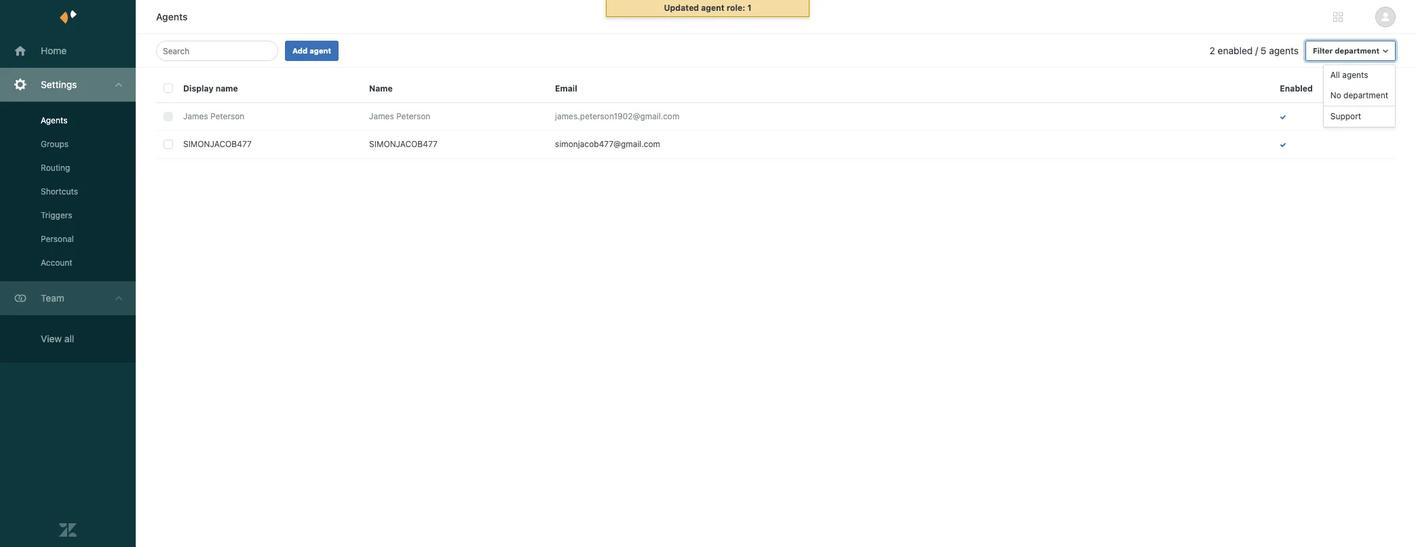 Task type: vqa. For each thing, say whether or not it's contained in the screenshot.
department
yes



Task type: locate. For each thing, give the bounding box(es) containing it.
1 horizontal spatial agent
[[701, 3, 725, 13]]

agent for add
[[310, 46, 331, 55]]

agents
[[156, 11, 188, 22], [41, 115, 67, 126]]

2 simonjacob477 from the left
[[369, 139, 438, 149]]

department down all agents
[[1344, 90, 1388, 100]]

1 horizontal spatial simonjacob477
[[369, 139, 438, 149]]

simonjacob477
[[183, 139, 252, 149], [369, 139, 438, 149]]

groups
[[41, 139, 69, 149]]

role:
[[727, 3, 745, 13]]

agents right "all"
[[1342, 70, 1368, 80]]

1 vertical spatial agent
[[310, 46, 331, 55]]

0 horizontal spatial peterson
[[210, 111, 244, 121]]

james peterson
[[183, 111, 244, 121], [369, 111, 430, 121]]

agents up groups
[[41, 115, 67, 126]]

email
[[555, 83, 577, 93]]

department for filter department
[[1335, 46, 1380, 55]]

1 vertical spatial agents
[[41, 115, 67, 126]]

5
[[1261, 45, 1267, 56]]

2 james peterson from the left
[[369, 111, 430, 121]]

james
[[183, 111, 208, 121], [369, 111, 394, 121]]

department
[[1335, 46, 1380, 55], [1344, 90, 1388, 100]]

agent left role:
[[701, 3, 725, 13]]

1 simonjacob477 from the left
[[183, 139, 252, 149]]

triggers
[[41, 210, 72, 221]]

1 horizontal spatial james
[[369, 111, 394, 121]]

james peterson down display name
[[183, 111, 244, 121]]

1 vertical spatial department
[[1344, 90, 1388, 100]]

james peterson down name
[[369, 111, 430, 121]]

agent
[[701, 3, 725, 13], [310, 46, 331, 55]]

display name
[[183, 83, 238, 93]]

1 horizontal spatial agents
[[156, 11, 188, 22]]

0 vertical spatial department
[[1335, 46, 1380, 55]]

all agents
[[1331, 70, 1368, 80]]

james down display
[[183, 111, 208, 121]]

peterson
[[210, 111, 244, 121], [396, 111, 430, 121]]

/
[[1255, 45, 1258, 56]]

simonjacob477@gmail.com
[[555, 139, 660, 149]]

1 horizontal spatial peterson
[[396, 111, 430, 121]]

agents
[[1269, 45, 1299, 56], [1342, 70, 1368, 80]]

1 vertical spatial agents
[[1342, 70, 1368, 80]]

no department
[[1331, 90, 1388, 100]]

0 vertical spatial agent
[[701, 3, 725, 13]]

department inside filter department button
[[1335, 46, 1380, 55]]

0 horizontal spatial james
[[183, 111, 208, 121]]

account
[[41, 258, 72, 268]]

0 horizontal spatial agents
[[41, 115, 67, 126]]

agents right 5
[[1269, 45, 1299, 56]]

simonjacob477 down display name
[[183, 139, 252, 149]]

0 horizontal spatial agents
[[1269, 45, 1299, 56]]

Search text field
[[163, 43, 267, 59]]

department up all agents
[[1335, 46, 1380, 55]]

agents up the search text box
[[156, 11, 188, 22]]

simonjacob477 down name
[[369, 139, 438, 149]]

1 horizontal spatial james peterson
[[369, 111, 430, 121]]

james down name
[[369, 111, 394, 121]]

0 horizontal spatial simonjacob477
[[183, 139, 252, 149]]

enabled
[[1280, 83, 1313, 93]]

0 horizontal spatial agent
[[310, 46, 331, 55]]

0 horizontal spatial james peterson
[[183, 111, 244, 121]]

agent inside button
[[310, 46, 331, 55]]

add
[[292, 46, 308, 55]]

agent right add
[[310, 46, 331, 55]]



Task type: describe. For each thing, give the bounding box(es) containing it.
agent for updated
[[701, 3, 725, 13]]

0 vertical spatial agents
[[1269, 45, 1299, 56]]

2 enabled / 5 agents
[[1210, 45, 1299, 56]]

support
[[1331, 111, 1361, 121]]

1 peterson from the left
[[210, 111, 244, 121]]

home
[[41, 45, 67, 56]]

2 james from the left
[[369, 111, 394, 121]]

no
[[1331, 90, 1341, 100]]

add agent button
[[285, 41, 339, 61]]

updated
[[664, 3, 699, 13]]

shortcuts
[[41, 187, 78, 197]]

name
[[369, 83, 393, 93]]

all
[[64, 333, 74, 345]]

james.peterson1902@gmail.com
[[555, 111, 680, 121]]

filter
[[1313, 46, 1333, 55]]

settings
[[41, 79, 77, 90]]

0 vertical spatial agents
[[156, 11, 188, 22]]

zendesk products image
[[1333, 12, 1343, 22]]

team
[[41, 292, 64, 304]]

1
[[747, 3, 752, 13]]

filter department button
[[1306, 41, 1396, 61]]

1 james peterson from the left
[[183, 111, 244, 121]]

updated agent role: 1
[[664, 3, 752, 13]]

personal
[[41, 234, 74, 244]]

filter department
[[1313, 46, 1380, 55]]

routing
[[41, 163, 70, 173]]

1 james from the left
[[183, 111, 208, 121]]

1 horizontal spatial agents
[[1342, 70, 1368, 80]]

enabled
[[1218, 45, 1253, 56]]

department for no department
[[1344, 90, 1388, 100]]

2 peterson from the left
[[396, 111, 430, 121]]

add agent
[[292, 46, 331, 55]]

all
[[1331, 70, 1340, 80]]

2
[[1210, 45, 1215, 56]]

name
[[216, 83, 238, 93]]

view
[[41, 333, 62, 345]]

view all
[[41, 333, 74, 345]]

display
[[183, 83, 213, 93]]



